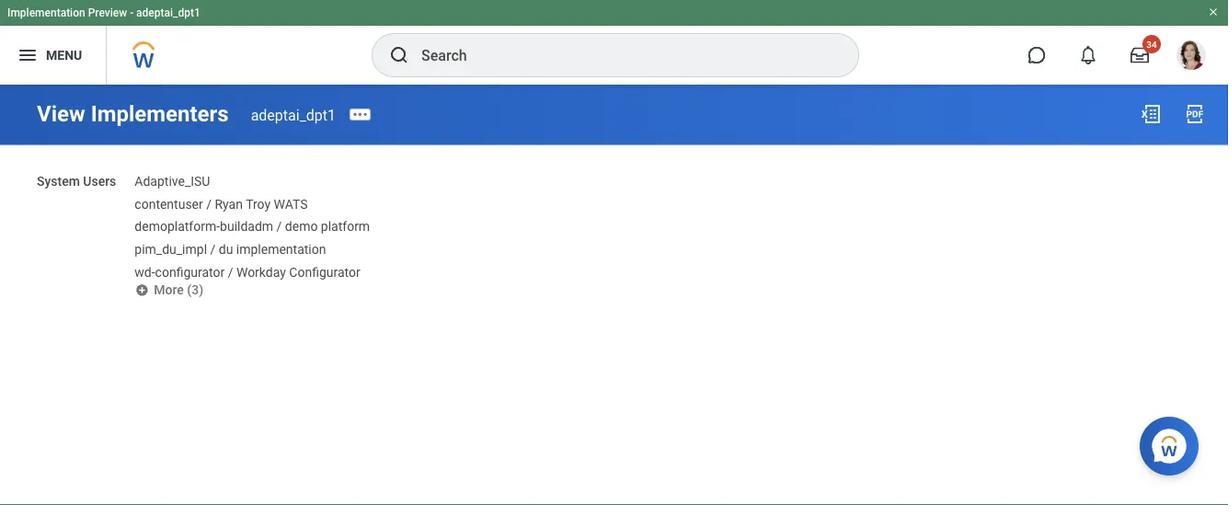 Task type: locate. For each thing, give the bounding box(es) containing it.
adeptai_dpt1 up "wats"
[[251, 106, 336, 124]]

inbox large image
[[1131, 46, 1149, 64]]

du
[[219, 242, 233, 257]]

implementation
[[7, 6, 85, 19]]

more (3)
[[154, 283, 203, 298]]

close environment banner image
[[1208, 6, 1219, 17]]

demo
[[285, 219, 318, 234]]

demoplatform-buildadm / demo platform element
[[135, 215, 370, 234]]

pim_du_impl / du implementation element
[[135, 238, 326, 257]]

wd-configurator / workday configurator
[[135, 265, 360, 280]]

workday
[[236, 265, 286, 280]]

wd-
[[135, 265, 155, 280]]

profile logan mcneil image
[[1177, 40, 1206, 74]]

users
[[83, 173, 116, 189]]

view printable version (pdf) image
[[1184, 103, 1206, 125]]

0 horizontal spatial adeptai_dpt1
[[136, 6, 200, 19]]

view implementers
[[37, 101, 229, 127]]

platform
[[321, 219, 370, 234]]

adeptai_dpt1 right '-'
[[136, 6, 200, 19]]

/ down du
[[228, 265, 233, 280]]

0 vertical spatial adeptai_dpt1
[[136, 6, 200, 19]]

wd-configurator / workday configurator element
[[135, 261, 360, 280]]

more (3) button
[[135, 281, 205, 299]]

more
[[154, 283, 184, 298]]

1 vertical spatial adeptai_dpt1
[[251, 106, 336, 124]]

/
[[206, 196, 212, 211], [277, 219, 282, 234], [210, 242, 216, 257], [228, 265, 233, 280]]

/ left ryan
[[206, 196, 212, 211]]

/ left du
[[210, 242, 216, 257]]

contentuser
[[135, 196, 203, 211]]

adeptai_dpt1
[[136, 6, 200, 19], [251, 106, 336, 124]]

troy
[[246, 196, 271, 211]]

-
[[130, 6, 134, 19]]

1 horizontal spatial adeptai_dpt1
[[251, 106, 336, 124]]

adaptive_isu element
[[135, 170, 210, 189]]

Search Workday  search field
[[421, 35, 821, 75]]



Task type: describe. For each thing, give the bounding box(es) containing it.
/ left demo
[[277, 219, 282, 234]]

34 button
[[1120, 35, 1161, 75]]

menu banner
[[0, 0, 1228, 85]]

(3)
[[187, 283, 203, 298]]

menu
[[46, 47, 82, 63]]

menu button
[[0, 26, 106, 85]]

justify image
[[17, 44, 39, 66]]

implementation preview -   adeptai_dpt1
[[7, 6, 200, 19]]

adeptai_dpt1 link
[[251, 106, 336, 124]]

view implementers main content
[[0, 85, 1228, 316]]

ryan
[[215, 196, 243, 211]]

adeptai_dpt1 inside view implementers main content
[[251, 106, 336, 124]]

view
[[37, 101, 85, 127]]

items selected list
[[135, 170, 399, 281]]

configurator
[[289, 265, 360, 280]]

adeptai_dpt1 inside menu banner
[[136, 6, 200, 19]]

implementation
[[236, 242, 326, 257]]

pim_du_impl
[[135, 242, 207, 257]]

preview
[[88, 6, 127, 19]]

34
[[1147, 39, 1157, 50]]

system users
[[37, 173, 116, 189]]

configurator
[[155, 265, 225, 280]]

export to excel image
[[1140, 103, 1162, 125]]

wats
[[274, 196, 308, 211]]

implementers
[[91, 101, 229, 127]]

system
[[37, 173, 80, 189]]

buildadm
[[220, 219, 273, 234]]

adaptive_isu
[[135, 173, 210, 189]]

adaptive_isu contentuser / ryan troy wats demoplatform-buildadm / demo platform pim_du_impl / du implementation
[[135, 173, 370, 257]]

search image
[[388, 44, 410, 66]]

notifications large image
[[1079, 46, 1098, 64]]

contentuser / ryan troy wats element
[[135, 193, 308, 211]]

demoplatform-
[[135, 219, 220, 234]]



Task type: vqa. For each thing, say whether or not it's contained in the screenshot.
Preview
yes



